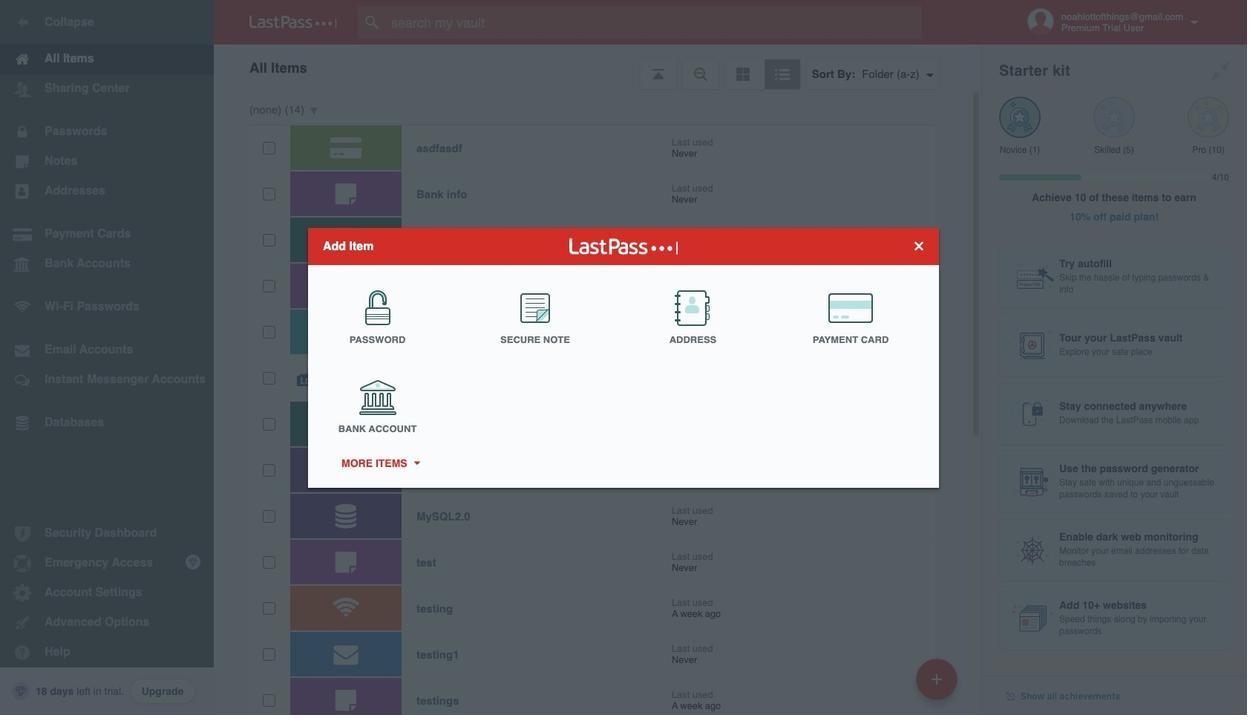 Task type: vqa. For each thing, say whether or not it's contained in the screenshot.
'NEW ITEM' image
yes



Task type: locate. For each thing, give the bounding box(es) containing it.
caret right image
[[412, 461, 422, 465]]

new item image
[[932, 674, 942, 684]]

dialog
[[308, 228, 940, 488]]

search my vault text field
[[358, 6, 951, 39]]

lastpass image
[[250, 16, 337, 29]]



Task type: describe. For each thing, give the bounding box(es) containing it.
Search search field
[[358, 6, 951, 39]]

main navigation navigation
[[0, 0, 214, 715]]

vault options navigation
[[214, 45, 982, 89]]

new item navigation
[[911, 654, 967, 715]]



